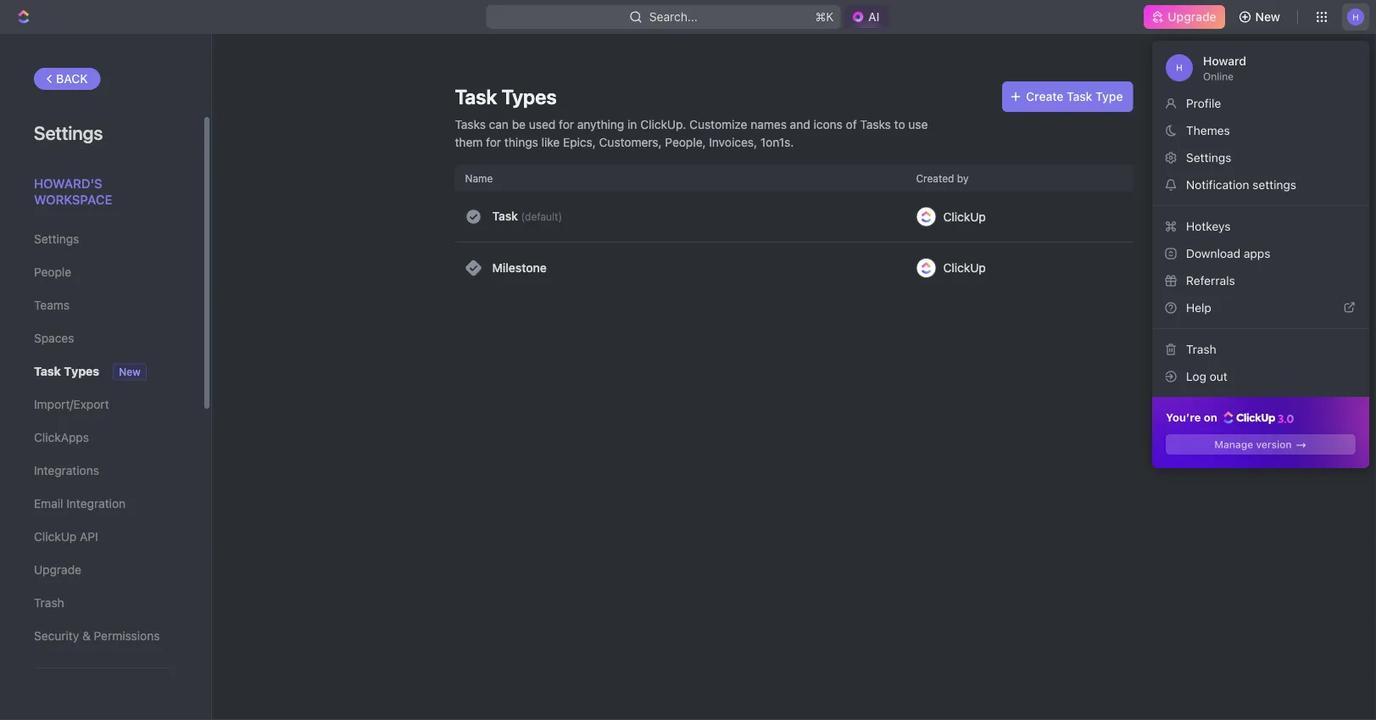 Task type: vqa. For each thing, say whether or not it's contained in the screenshot.
the customize
yes



Task type: locate. For each thing, give the bounding box(es) containing it.
workspace
[[34, 192, 112, 207]]

use
[[909, 117, 928, 131]]

task down spaces
[[34, 364, 61, 378]]

0 vertical spatial types
[[502, 85, 557, 109]]

log
[[1187, 369, 1207, 383]]

help button
[[1160, 294, 1363, 322]]

trash up the log
[[1187, 342, 1217, 356]]

0 vertical spatial for
[[559, 117, 574, 131]]

in
[[628, 117, 637, 131]]

apps
[[1244, 246, 1271, 260]]

1 vertical spatial upgrade
[[34, 563, 81, 577]]

manage version
[[1215, 439, 1293, 450]]

1 horizontal spatial for
[[559, 117, 574, 131]]

0 vertical spatial task types
[[455, 85, 557, 109]]

0 horizontal spatial new
[[119, 366, 141, 378]]

0 vertical spatial h
[[1353, 12, 1360, 21]]

0 vertical spatial upgrade
[[1168, 10, 1217, 24]]

task left type
[[1067, 89, 1093, 103]]

clickup for milestone
[[944, 261, 986, 275]]

log out
[[1187, 369, 1228, 383]]

trash link
[[34, 589, 169, 618]]

upgrade link down clickup api link
[[34, 556, 169, 585]]

0 vertical spatial new
[[1256, 10, 1281, 24]]

1 horizontal spatial new
[[1256, 10, 1281, 24]]

0 vertical spatial clickup
[[944, 210, 986, 224]]

task (default)
[[492, 209, 562, 223]]

online
[[1204, 70, 1234, 82]]

people,
[[665, 135, 706, 149]]

milestone
[[492, 261, 547, 275]]

0 horizontal spatial task types
[[34, 364, 99, 378]]

security
[[34, 629, 79, 643]]

0 horizontal spatial tasks
[[455, 117, 486, 131]]

0 horizontal spatial upgrade link
[[34, 556, 169, 585]]

things
[[505, 135, 539, 149]]

hotkeys
[[1187, 219, 1231, 233]]

new
[[1256, 10, 1281, 24], [119, 366, 141, 378]]

tasks
[[455, 117, 486, 131], [861, 117, 891, 131]]

⌘k
[[816, 10, 834, 24]]

log out button
[[1160, 363, 1363, 390]]

1 horizontal spatial trash
[[1187, 342, 1217, 356]]

task types
[[455, 85, 557, 109], [34, 364, 99, 378]]

1 vertical spatial trash
[[34, 596, 64, 610]]

0 horizontal spatial upgrade
[[34, 563, 81, 577]]

manage version button
[[1166, 434, 1356, 455]]

1 vertical spatial for
[[486, 135, 501, 149]]

clickup.
[[641, 117, 687, 131]]

task types inside settings element
[[34, 364, 99, 378]]

integrations link
[[34, 456, 169, 485]]

new inside button
[[1256, 10, 1281, 24]]

h button
[[1343, 3, 1370, 31]]

search...
[[650, 10, 698, 24]]

teams link
[[34, 291, 169, 320]]

types
[[502, 85, 557, 109], [64, 364, 99, 378]]

referrals
[[1187, 274, 1236, 288]]

tasks left to
[[861, 117, 891, 131]]

trash inside button
[[1187, 342, 1217, 356]]

new button
[[1232, 3, 1291, 31]]

trash up security
[[34, 596, 64, 610]]

email
[[34, 497, 63, 511]]

task
[[455, 85, 497, 109], [1067, 89, 1093, 103], [492, 209, 518, 223], [34, 364, 61, 378]]

2 vertical spatial settings
[[34, 232, 79, 246]]

1 vertical spatial new
[[119, 366, 141, 378]]

1 horizontal spatial types
[[502, 85, 557, 109]]

upgrade link
[[1145, 5, 1226, 29], [34, 556, 169, 585]]

task types up can
[[455, 85, 557, 109]]

of
[[846, 117, 857, 131]]

and
[[790, 117, 811, 131]]

2 vertical spatial clickup
[[34, 530, 77, 544]]

for down can
[[486, 135, 501, 149]]

1 vertical spatial clickup
[[944, 261, 986, 275]]

upgrade down the clickup api
[[34, 563, 81, 577]]

email integration link
[[34, 489, 169, 518]]

for
[[559, 117, 574, 131], [486, 135, 501, 149]]

settings element
[[0, 34, 212, 720]]

0 vertical spatial trash
[[1187, 342, 1217, 356]]

clickup
[[944, 210, 986, 224], [944, 261, 986, 275], [34, 530, 77, 544]]

(default)
[[521, 211, 562, 223]]

new inside settings element
[[119, 366, 141, 378]]

profile button
[[1160, 90, 1363, 117]]

upgrade up howard
[[1168, 10, 1217, 24]]

1 vertical spatial types
[[64, 364, 99, 378]]

1 horizontal spatial task types
[[455, 85, 557, 109]]

tasks up them in the left of the page
[[455, 117, 486, 131]]

1on1s.
[[761, 135, 794, 149]]

types up be
[[502, 85, 557, 109]]

0 vertical spatial upgrade link
[[1145, 5, 1226, 29]]

h
[[1353, 12, 1360, 21], [1177, 63, 1183, 73]]

1 vertical spatial h
[[1177, 63, 1183, 73]]

used
[[529, 117, 556, 131]]

icons
[[814, 117, 843, 131]]

1 horizontal spatial upgrade
[[1168, 10, 1217, 24]]

1 horizontal spatial upgrade link
[[1145, 5, 1226, 29]]

task inside button
[[1067, 89, 1093, 103]]

settings up people
[[34, 232, 79, 246]]

you're on
[[1166, 411, 1221, 424]]

trash
[[1187, 342, 1217, 356], [34, 596, 64, 610]]

0 horizontal spatial trash
[[34, 596, 64, 610]]

1 vertical spatial task types
[[34, 364, 99, 378]]

invoices,
[[710, 135, 758, 149]]

notification settings button
[[1160, 171, 1363, 199]]

for up 'epics,'
[[559, 117, 574, 131]]

1 vertical spatial upgrade link
[[34, 556, 169, 585]]

task types up 'import/export'
[[34, 364, 99, 378]]

1 horizontal spatial tasks
[[861, 117, 891, 131]]

names
[[751, 117, 787, 131]]

back link
[[34, 68, 101, 90]]

1 horizontal spatial h
[[1353, 12, 1360, 21]]

settings up howard's
[[34, 121, 103, 143]]

types up 'import/export'
[[64, 364, 99, 378]]

upgrade link up howard
[[1145, 5, 1226, 29]]

0 horizontal spatial for
[[486, 135, 501, 149]]

clickapps
[[34, 431, 89, 445]]

upgrade
[[1168, 10, 1217, 24], [34, 563, 81, 577]]

api
[[80, 530, 98, 544]]

create task type
[[1027, 89, 1124, 103]]

manage
[[1215, 439, 1254, 450]]

1 vertical spatial settings
[[1187, 151, 1232, 165]]

0 horizontal spatial types
[[64, 364, 99, 378]]

settings down themes
[[1187, 151, 1232, 165]]



Task type: describe. For each thing, give the bounding box(es) containing it.
task left (default)
[[492, 209, 518, 223]]

security & permissions
[[34, 629, 160, 643]]

customize
[[690, 117, 748, 131]]

clickup inside settings element
[[34, 530, 77, 544]]

be
[[512, 117, 526, 131]]

created
[[917, 172, 955, 184]]

download apps
[[1187, 246, 1271, 260]]

integration
[[66, 497, 126, 511]]

themes button
[[1160, 117, 1363, 144]]

spaces
[[34, 331, 74, 345]]

download
[[1187, 246, 1241, 260]]

import/export link
[[34, 390, 169, 419]]

hotkeys button
[[1160, 213, 1363, 240]]

profile
[[1187, 96, 1222, 110]]

back
[[56, 72, 88, 86]]

them
[[455, 135, 483, 149]]

settings inside settings link
[[34, 232, 79, 246]]

clickup api link
[[34, 523, 169, 551]]

0 vertical spatial settings
[[34, 121, 103, 143]]

create task type button
[[1003, 81, 1134, 112]]

tasks can be used for anything in clickup. customize names and icons of tasks to use them for things like epics, customers, people, invoices, 1on1s.
[[455, 117, 928, 149]]

howard online
[[1204, 54, 1247, 82]]

upgrade inside settings element
[[34, 563, 81, 577]]

download apps button
[[1160, 240, 1363, 267]]

people
[[34, 265, 71, 279]]

type
[[1096, 89, 1124, 103]]

themes
[[1187, 123, 1231, 137]]

task inside settings element
[[34, 364, 61, 378]]

like
[[542, 135, 560, 149]]

to
[[895, 117, 906, 131]]

customers,
[[599, 135, 662, 149]]

clickup for task
[[944, 210, 986, 224]]

clickup api
[[34, 530, 98, 544]]

settings button
[[1160, 144, 1363, 171]]

security & permissions link
[[34, 622, 169, 651]]

howard's
[[34, 176, 102, 190]]

version
[[1257, 439, 1293, 450]]

settings
[[1253, 178, 1297, 192]]

anything
[[578, 117, 625, 131]]

on
[[1204, 411, 1218, 424]]

permissions
[[94, 629, 160, 643]]

created by
[[917, 172, 969, 184]]

spaces link
[[34, 324, 169, 353]]

import/export
[[34, 397, 109, 411]]

howard
[[1204, 54, 1247, 68]]

types inside settings element
[[64, 364, 99, 378]]

2 tasks from the left
[[861, 117, 891, 131]]

name
[[465, 172, 493, 184]]

create
[[1027, 89, 1064, 103]]

email integration
[[34, 497, 126, 511]]

task up can
[[455, 85, 497, 109]]

trash inside settings element
[[34, 596, 64, 610]]

out
[[1210, 369, 1228, 383]]

referrals button
[[1160, 267, 1363, 294]]

&
[[82, 629, 91, 643]]

teams
[[34, 298, 70, 312]]

people link
[[34, 258, 169, 287]]

help
[[1187, 301, 1212, 315]]

settings link
[[34, 225, 169, 254]]

integrations
[[34, 464, 99, 478]]

1 tasks from the left
[[455, 117, 486, 131]]

0 horizontal spatial h
[[1177, 63, 1183, 73]]

trash button
[[1160, 336, 1363, 363]]

howard's workspace
[[34, 176, 112, 207]]

notification
[[1187, 178, 1250, 192]]

clickapps link
[[34, 423, 169, 452]]

h inside dropdown button
[[1353, 12, 1360, 21]]

epics,
[[563, 135, 596, 149]]

settings inside settings button
[[1187, 151, 1232, 165]]

by
[[958, 172, 969, 184]]

can
[[489, 117, 509, 131]]

notification settings
[[1187, 178, 1297, 192]]

you're
[[1166, 411, 1202, 424]]



